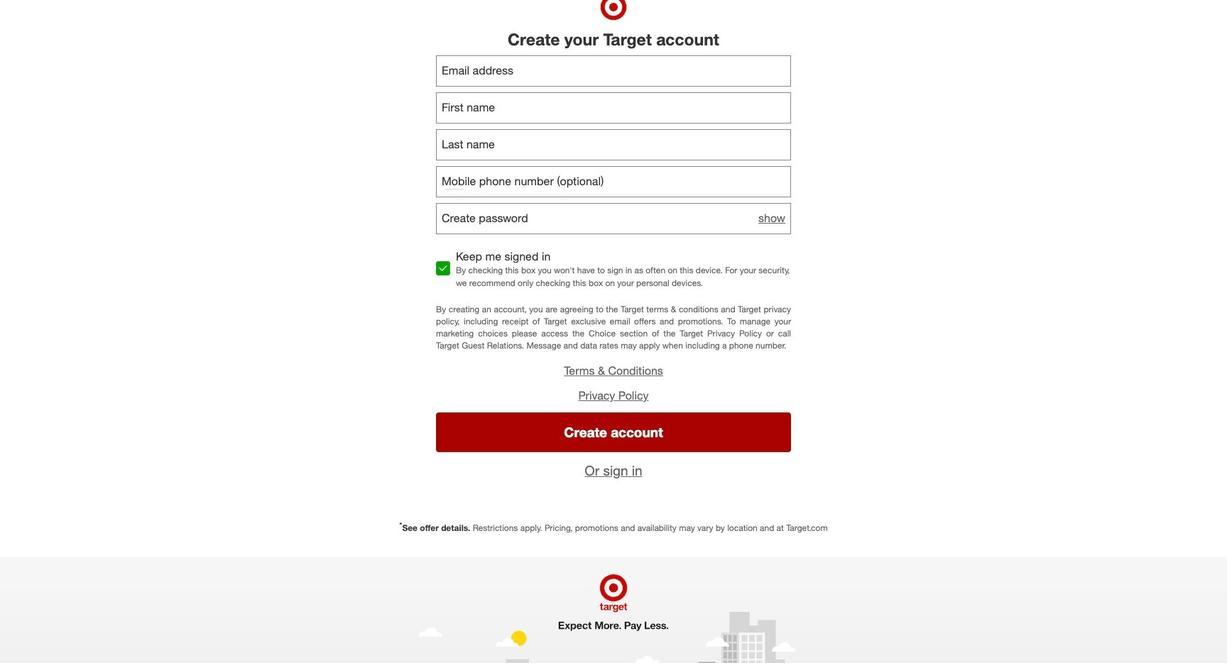Task type: describe. For each thing, give the bounding box(es) containing it.
us members only. image
[[445, 172, 465, 192]]



Task type: locate. For each thing, give the bounding box(es) containing it.
None checkbox
[[436, 261, 450, 276]]

None text field
[[436, 55, 791, 86], [436, 129, 791, 160], [436, 55, 791, 86], [436, 129, 791, 160]]

None telephone field
[[436, 166, 791, 197]]

None text field
[[436, 92, 791, 123]]

None password field
[[436, 203, 791, 234]]

target: expect more. pay less. image
[[414, 557, 813, 663]]



Task type: vqa. For each thing, say whether or not it's contained in the screenshot.
) corresponding to Kiddos
no



